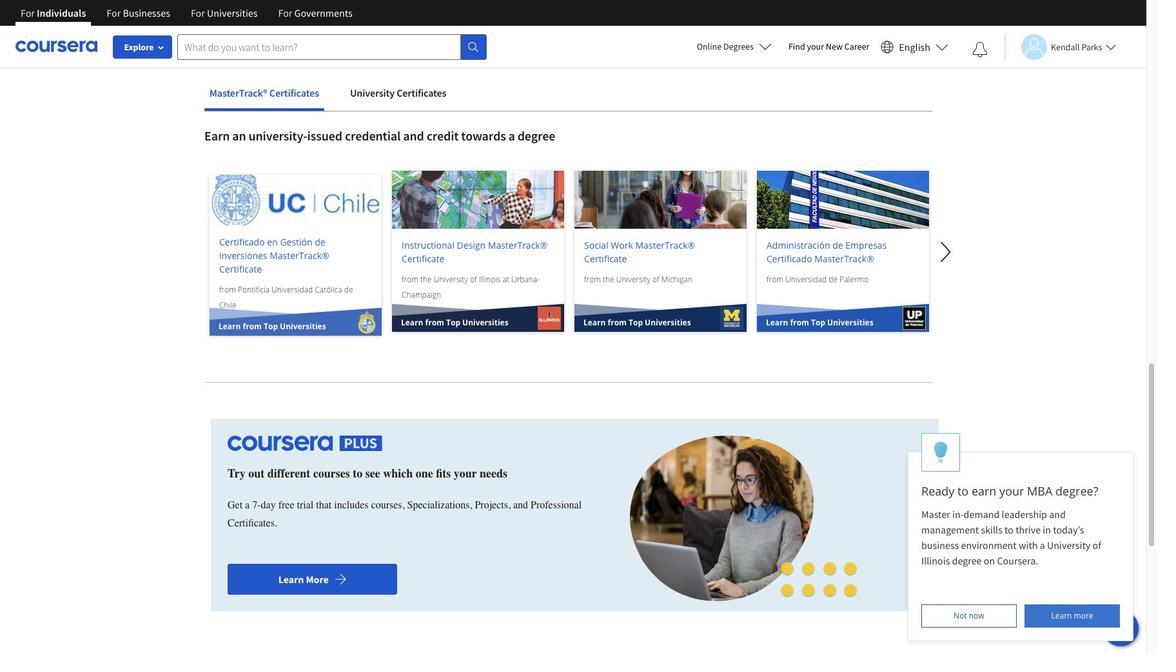 Task type: describe. For each thing, give the bounding box(es) containing it.
for governments
[[278, 6, 353, 19]]

0 vertical spatial university of illinois at urbana-champaign image
[[392, 171, 564, 229]]

find your new career link
[[782, 39, 876, 55]]

instructional design mastertrack® certificate
[[402, 240, 548, 265]]

demand
[[964, 508, 1000, 521]]

university inside university certificates button
[[350, 87, 395, 100]]

degrees
[[724, 41, 754, 52]]

mastertrack® inside 'instructional design mastertrack® certificate'
[[488, 240, 548, 252]]

university certificates
[[350, 87, 446, 100]]

social work mastertrack® certificate link
[[584, 239, 737, 266]]

chat with us image
[[1111, 618, 1131, 639]]

needs
[[480, 467, 508, 481]]

english button
[[876, 26, 954, 68]]

learn from top universities for work
[[584, 318, 691, 329]]

earn
[[204, 128, 230, 144]]

credential
[[345, 128, 401, 144]]

accomplishments image
[[334, 573, 347, 586]]

administración de empresas certificado mastertrack®
[[767, 240, 887, 265]]

1 vertical spatial university of michigan image
[[720, 307, 744, 330]]

specializations,
[[407, 499, 472, 511]]

for for governments
[[278, 6, 292, 19]]

woman looking at laptop image
[[630, 436, 814, 602]]

learn more
[[278, 573, 329, 586]]

from the university of michigan
[[584, 274, 693, 285]]

from down from universidad de palermo
[[790, 318, 809, 329]]

ready to earn your mba degree?
[[922, 484, 1098, 499]]

get a 7-day free trial that includes courses, specializations, projects, and professional certificates.
[[228, 499, 582, 529]]

1 horizontal spatial your
[[807, 41, 824, 52]]

administración
[[767, 240, 830, 252]]

1 vertical spatial university of illinois at urbana-champaign image
[[538, 307, 561, 330]]

in-
[[952, 508, 964, 521]]

for for individuals
[[21, 6, 35, 19]]

an
[[232, 128, 246, 144]]

for businesses
[[107, 6, 170, 19]]

in
[[1043, 524, 1051, 537]]

management
[[922, 524, 979, 537]]

top for work
[[629, 318, 643, 329]]

mastertrack® inside mastertrack® certificates button
[[210, 87, 267, 100]]

universities for instructional design mastertrack® certificate
[[462, 318, 509, 329]]

not
[[954, 611, 967, 622]]

1 horizontal spatial of
[[653, 274, 659, 285]]

learn inside alice element
[[1052, 611, 1072, 622]]

from down pontificia
[[243, 321, 262, 332]]

ready
[[922, 484, 955, 499]]

learn for instructional design mastertrack® certificate
[[401, 318, 423, 329]]

degree inside master in-demand leadership and management skills to thrive in today's business environment with a university of illinois degree on coursera.
[[952, 555, 982, 568]]

english
[[899, 40, 931, 53]]

1 horizontal spatial a
[[509, 128, 515, 144]]

mastertrack® certificates
[[210, 87, 319, 100]]

certificate inside certificado en gestión de inversiones mastertrack® certificate
[[219, 263, 262, 275]]

de inside pontificia universidad católica de chile
[[344, 284, 353, 295]]

which
[[383, 467, 413, 481]]

from down from the university of michigan
[[608, 318, 627, 329]]

alice element
[[908, 433, 1134, 642]]

that
[[316, 499, 332, 511]]

a inside get a 7-day free trial that includes courses, specializations, projects, and professional certificates.
[[245, 499, 250, 511]]

day
[[261, 499, 276, 511]]

de left 'palermo'
[[829, 274, 838, 285]]

kendall parks
[[1051, 41, 1102, 53]]

0 vertical spatial university of michigan image
[[575, 171, 747, 229]]

for universities
[[191, 6, 258, 19]]

new
[[826, 41, 843, 52]]

universidad for católica
[[272, 284, 313, 295]]

mastertrack® inside certificado en gestión de inversiones mastertrack® certificate
[[270, 250, 329, 262]]

champaign
[[402, 290, 441, 301]]

credit
[[427, 128, 459, 144]]

illinois inside the university of illinois at urbana- champaign
[[479, 274, 501, 285]]

0 horizontal spatial degree
[[518, 128, 555, 144]]

What do you want to learn? text field
[[177, 34, 461, 60]]

universities for administración de empresas certificado mastertrack®
[[827, 318, 874, 329]]

for for businesses
[[107, 6, 121, 19]]

universities inside the banner navigation
[[207, 6, 258, 19]]

michigan
[[661, 274, 693, 285]]

fits
[[436, 467, 451, 481]]

university certificates button
[[345, 78, 452, 109]]

related certificate program recommendations tab list
[[204, 78, 933, 111]]

skills
[[981, 524, 1003, 537]]

and inside master in-demand leadership and management skills to thrive in today's business environment with a university of illinois degree on coursera.
[[1049, 508, 1066, 521]]

trial
[[297, 499, 314, 511]]

mastertrack® inside administración de empresas certificado mastertrack®
[[815, 253, 874, 265]]

projects,
[[475, 499, 511, 511]]

parks
[[1082, 41, 1102, 53]]

explore button
[[113, 35, 172, 59]]

university down social work mastertrack® certificate
[[616, 274, 651, 285]]

courses,
[[371, 499, 405, 511]]

the for instructional design mastertrack® certificate
[[420, 274, 432, 285]]

católica
[[315, 284, 342, 295]]

top for design
[[446, 318, 460, 329]]

universities for certificado en gestión de inversiones mastertrack® certificate
[[280, 321, 326, 332]]

university-
[[249, 128, 307, 144]]

university inside master in-demand leadership and management skills to thrive in today's business environment with a university of illinois degree on coursera.
[[1047, 539, 1091, 552]]

coursera plus logo image
[[228, 436, 382, 451]]

find your new career
[[789, 41, 870, 52]]

mba
[[1027, 484, 1053, 499]]

certificado inside administración de empresas certificado mastertrack®
[[767, 253, 812, 265]]

7-
[[252, 499, 261, 511]]

at
[[503, 274, 509, 285]]

top for en
[[264, 321, 278, 332]]

1 vertical spatial universidad de palermo image
[[903, 307, 926, 330]]

mastertrack® certificates button
[[204, 78, 324, 109]]

1 vertical spatial pontificia universidad católica de chile image
[[355, 311, 379, 334]]

different
[[267, 467, 310, 481]]

from down social
[[584, 274, 601, 285]]

to inside master in-demand leadership and management skills to thrive in today's business environment with a university of illinois degree on coursera.
[[1005, 524, 1014, 537]]

professional
[[531, 499, 582, 511]]

degree?
[[1056, 484, 1098, 499]]

certificado en gestión de inversiones mastertrack® certificate
[[219, 236, 329, 275]]

leadership
[[1002, 508, 1047, 521]]

kendall parks button
[[1005, 34, 1117, 60]]

0 vertical spatial pontificia universidad católica de chile image
[[210, 175, 382, 226]]

university down governments
[[323, 38, 390, 58]]

out
[[248, 467, 265, 481]]

issued
[[307, 128, 342, 144]]

see
[[366, 467, 380, 481]]

mastertrack® down for universities
[[204, 38, 292, 58]]

on
[[984, 555, 995, 568]]

try out different courses to see which one fits your needs
[[228, 467, 508, 481]]

environment
[[961, 539, 1017, 552]]

courses
[[313, 467, 350, 481]]

from up the champaign in the top of the page
[[402, 274, 418, 285]]

certificado inside certificado en gestión de inversiones mastertrack® certificate
[[219, 236, 265, 248]]

1 horizontal spatial to
[[958, 484, 969, 499]]

administración de empresas certificado mastertrack® link
[[767, 239, 920, 266]]



Task type: vqa. For each thing, say whether or not it's contained in the screenshot.
certificates inside the "button"
yes



Task type: locate. For each thing, give the bounding box(es) containing it.
certificates up university certificates button
[[393, 38, 468, 58]]

from
[[402, 274, 418, 285], [584, 274, 601, 285], [767, 274, 783, 285], [219, 284, 238, 295], [425, 318, 444, 329], [608, 318, 627, 329], [790, 318, 809, 329], [243, 321, 262, 332]]

from up chile
[[219, 284, 238, 295]]

today's
[[1053, 524, 1084, 537]]

pontificia universidad católica de chile image
[[210, 175, 382, 226], [355, 311, 379, 334]]

urbana-
[[511, 274, 540, 285]]

0 horizontal spatial your
[[454, 467, 477, 481]]

0 vertical spatial certificado
[[219, 236, 265, 248]]

social work mastertrack® certificate
[[584, 240, 695, 265]]

mastertrack® up 'palermo'
[[815, 253, 874, 265]]

1 vertical spatial degree
[[952, 555, 982, 568]]

learn down from the university of michigan
[[584, 318, 606, 329]]

not now button
[[922, 605, 1017, 628]]

learn from top universities for design
[[401, 318, 509, 329]]

None search field
[[177, 34, 487, 60]]

top for de
[[811, 318, 825, 329]]

to left earn in the bottom right of the page
[[958, 484, 969, 499]]

university up credential
[[350, 87, 395, 100]]

a
[[509, 128, 515, 144], [245, 499, 250, 511], [1040, 539, 1045, 552]]

illinois inside master in-demand leadership and management skills to thrive in today's business environment with a university of illinois degree on coursera.
[[922, 555, 950, 568]]

top
[[446, 318, 460, 329], [629, 318, 643, 329], [811, 318, 825, 329], [264, 321, 278, 332]]

universidad inside pontificia universidad católica de chile
[[272, 284, 313, 295]]

for for universities
[[191, 6, 205, 19]]

universidad
[[785, 274, 827, 285], [272, 284, 313, 295]]

one
[[416, 467, 433, 481]]

learn down chile
[[219, 321, 241, 332]]

2 vertical spatial your
[[1000, 484, 1024, 499]]

1 horizontal spatial certificate
[[402, 253, 445, 265]]

businesses
[[123, 6, 170, 19]]

1 vertical spatial illinois
[[922, 555, 950, 568]]

1 horizontal spatial certificado
[[767, 253, 812, 265]]

university of illinois at urbana-champaign image up design
[[392, 171, 564, 229]]

learn for administración de empresas certificado mastertrack®
[[766, 318, 788, 329]]

learn left more
[[1052, 611, 1072, 622]]

0 horizontal spatial certificado
[[219, 236, 265, 248]]

social
[[584, 240, 609, 252]]

the down social
[[603, 274, 614, 285]]

from down the champaign in the top of the page
[[425, 318, 444, 329]]

more
[[306, 573, 329, 586]]

learn more
[[1052, 611, 1093, 622]]

2 vertical spatial to
[[1005, 524, 1014, 537]]

0 horizontal spatial universidad
[[272, 284, 313, 295]]

of inside the university of illinois at urbana- champaign
[[470, 274, 477, 285]]

from down administración
[[767, 274, 783, 285]]

free
[[278, 499, 294, 511]]

learn from top universities down from universidad de palermo
[[766, 318, 874, 329]]

of left michigan
[[653, 274, 659, 285]]

learn from top universities down the university of illinois at urbana- champaign
[[401, 318, 509, 329]]

1 horizontal spatial degree
[[952, 555, 982, 568]]

de right católica
[[344, 284, 353, 295]]

explore
[[124, 41, 154, 53]]

2 the from the left
[[603, 274, 614, 285]]

0 horizontal spatial a
[[245, 499, 250, 511]]

degree down the related certificate program recommendations tab list
[[518, 128, 555, 144]]

pontificia universidad católica de chile
[[219, 284, 353, 311]]

for left governments
[[278, 6, 292, 19]]

certificates for university certificates
[[397, 87, 446, 100]]

learn from top universities down from the university of michigan
[[584, 318, 691, 329]]

learn for certificado en gestión de inversiones mastertrack® certificate
[[219, 321, 241, 332]]

1 horizontal spatial universidad
[[785, 274, 827, 285]]

certificado en gestión de inversiones mastertrack® certificate link
[[219, 235, 372, 276]]

1 for from the left
[[21, 6, 35, 19]]

and inside get a 7-day free trial that includes courses, specializations, projects, and professional certificates.
[[513, 499, 528, 511]]

mastertrack® up urbana-
[[488, 240, 548, 252]]

illinois left at
[[479, 274, 501, 285]]

top down pontificia universidad católica de chile
[[264, 321, 278, 332]]

universities for social work mastertrack® certificate
[[645, 318, 691, 329]]

learn down the champaign in the top of the page
[[401, 318, 423, 329]]

university inside the university of illinois at urbana- champaign
[[434, 274, 468, 285]]

certificate for social
[[584, 253, 627, 265]]

certificate inside 'instructional design mastertrack® certificate'
[[402, 253, 445, 265]]

show notifications image
[[973, 42, 988, 57]]

gestión
[[280, 236, 313, 248]]

a left "7-"
[[245, 499, 250, 511]]

master in-demand leadership and management skills to thrive in today's business environment with a university of illinois degree on coursera.
[[922, 508, 1103, 568]]

university up the champaign in the top of the page
[[434, 274, 468, 285]]

online degrees button
[[687, 32, 782, 61]]

kendall
[[1051, 41, 1080, 53]]

for individuals
[[21, 6, 86, 19]]

pontificia
[[238, 284, 270, 295]]

chile
[[219, 300, 236, 311]]

certificates up university-
[[269, 87, 319, 100]]

banner navigation
[[10, 0, 363, 35]]

now
[[969, 611, 985, 622]]

the for social work mastertrack® certificate
[[603, 274, 614, 285]]

universidad down administración de empresas certificado mastertrack®
[[785, 274, 827, 285]]

certificate down "instructional"
[[402, 253, 445, 265]]

universities
[[207, 6, 258, 19], [462, 318, 509, 329], [645, 318, 691, 329], [827, 318, 874, 329], [280, 321, 326, 332]]

business
[[922, 539, 959, 552]]

to left see
[[353, 467, 363, 481]]

universidad de palermo image
[[757, 171, 929, 229], [903, 307, 926, 330]]

learn left the more
[[278, 573, 304, 586]]

4 for from the left
[[278, 6, 292, 19]]

2 horizontal spatial your
[[1000, 484, 1024, 499]]

degree left on
[[952, 555, 982, 568]]

certificates for mastertrack® certificates
[[269, 87, 319, 100]]

university of illinois at urbana- champaign
[[402, 274, 540, 301]]

university down today's at bottom
[[1047, 539, 1091, 552]]

0 vertical spatial degree
[[518, 128, 555, 144]]

coursera image
[[15, 36, 97, 57]]

1 vertical spatial certificado
[[767, 253, 812, 265]]

instructional
[[402, 240, 455, 252]]

certificate for instructional
[[402, 253, 445, 265]]

certificado
[[219, 236, 265, 248], [767, 253, 812, 265]]

de right gestión
[[315, 236, 325, 248]]

lightbulb tip image
[[934, 441, 948, 464]]

mastertrack®
[[204, 38, 292, 58], [210, 87, 267, 100], [488, 240, 548, 252], [635, 240, 695, 252], [270, 250, 329, 262], [815, 253, 874, 265]]

0 horizontal spatial illinois
[[479, 274, 501, 285]]

certificates inside button
[[269, 87, 319, 100]]

mastertrack® up an
[[210, 87, 267, 100]]

2 horizontal spatial a
[[1040, 539, 1045, 552]]

1 vertical spatial your
[[454, 467, 477, 481]]

2 horizontal spatial to
[[1005, 524, 1014, 537]]

of down degree?
[[1093, 539, 1101, 552]]

of down 'instructional design mastertrack® certificate'
[[470, 274, 477, 285]]

1 vertical spatial to
[[958, 484, 969, 499]]

to
[[353, 467, 363, 481], [958, 484, 969, 499], [1005, 524, 1014, 537]]

your up leadership at the bottom right of page
[[1000, 484, 1024, 499]]

and up in
[[1049, 508, 1066, 521]]

towards
[[461, 128, 506, 144]]

a right with
[[1040, 539, 1045, 552]]

mastertrack® and university certificates
[[204, 38, 468, 58]]

individuals
[[37, 6, 86, 19]]

a right the towards
[[509, 128, 515, 144]]

of
[[470, 274, 477, 285], [653, 274, 659, 285], [1093, 539, 1101, 552]]

thrive
[[1016, 524, 1041, 537]]

learn more link
[[228, 564, 398, 595]]

de inside certificado en gestión de inversiones mastertrack® certificate
[[315, 236, 325, 248]]

certificate down inversiones
[[219, 263, 262, 275]]

learn from top universities for en
[[219, 321, 326, 332]]

certificado up inversiones
[[219, 236, 265, 248]]

the up the champaign in the top of the page
[[420, 274, 432, 285]]

0 vertical spatial universidad de palermo image
[[757, 171, 929, 229]]

governments
[[294, 6, 353, 19]]

and down for governments at top left
[[295, 38, 320, 58]]

learn from top universities down pontificia universidad católica de chile
[[219, 321, 326, 332]]

2 vertical spatial a
[[1040, 539, 1045, 552]]

work
[[611, 240, 633, 252]]

0 vertical spatial illinois
[[479, 274, 501, 285]]

certificates inside button
[[397, 87, 446, 100]]

try
[[228, 467, 245, 481]]

0 vertical spatial your
[[807, 41, 824, 52]]

learn from top universities
[[401, 318, 509, 329], [584, 318, 691, 329], [766, 318, 874, 329], [219, 321, 326, 332]]

3 for from the left
[[191, 6, 205, 19]]

your inside alice element
[[1000, 484, 1024, 499]]

your right find at the right top of the page
[[807, 41, 824, 52]]

university of illinois at urbana-champaign image
[[392, 171, 564, 229], [538, 307, 561, 330]]

for left individuals
[[21, 6, 35, 19]]

and left credit
[[403, 128, 424, 144]]

mastertrack® inside social work mastertrack® certificate
[[635, 240, 695, 252]]

inversiones
[[219, 250, 267, 262]]

get
[[228, 499, 243, 511]]

certificates.
[[228, 518, 277, 529]]

2 horizontal spatial certificate
[[584, 253, 627, 265]]

for left the businesses
[[107, 6, 121, 19]]

0 horizontal spatial certificate
[[219, 263, 262, 275]]

0 horizontal spatial of
[[470, 274, 477, 285]]

earn an university-issued credential and credit towards a degree
[[204, 128, 555, 144]]

mastertrack® up michigan
[[635, 240, 695, 252]]

design
[[457, 240, 486, 252]]

the
[[420, 274, 432, 285], [603, 274, 614, 285]]

learn more link
[[1025, 605, 1120, 628]]

career
[[845, 41, 870, 52]]

0 horizontal spatial the
[[420, 274, 432, 285]]

and
[[295, 38, 320, 58], [403, 128, 424, 144], [513, 499, 528, 511], [1049, 508, 1066, 521]]

1 the from the left
[[420, 274, 432, 285]]

en
[[267, 236, 278, 248]]

empresas
[[846, 240, 887, 252]]

not now
[[954, 611, 985, 622]]

your right the 'fits'
[[454, 467, 477, 481]]

mastertrack® down gestión
[[270, 250, 329, 262]]

learn from top universities for de
[[766, 318, 874, 329]]

0 vertical spatial a
[[509, 128, 515, 144]]

certificate inside social work mastertrack® certificate
[[584, 253, 627, 265]]

and right projects,
[[513, 499, 528, 511]]

online
[[697, 41, 722, 52]]

1 vertical spatial a
[[245, 499, 250, 511]]

find
[[789, 41, 805, 52]]

a inside master in-demand leadership and management skills to thrive in today's business environment with a university of illinois degree on coursera.
[[1040, 539, 1045, 552]]

2 for from the left
[[107, 6, 121, 19]]

for
[[21, 6, 35, 19], [107, 6, 121, 19], [191, 6, 205, 19], [278, 6, 292, 19]]

certificate down social
[[584, 253, 627, 265]]

university of michigan image
[[575, 171, 747, 229], [720, 307, 744, 330]]

universidad for de
[[785, 274, 827, 285]]

top down from universidad de palermo
[[811, 318, 825, 329]]

top down from the university of michigan
[[629, 318, 643, 329]]

for right the businesses
[[191, 6, 205, 19]]

0 horizontal spatial to
[[353, 467, 363, 481]]

de inside administración de empresas certificado mastertrack®
[[833, 240, 843, 252]]

1 horizontal spatial the
[[603, 274, 614, 285]]

certificado down administración
[[767, 253, 812, 265]]

1 horizontal spatial illinois
[[922, 555, 950, 568]]

from universidad de palermo
[[767, 274, 869, 285]]

universidad down the certificado en gestión de inversiones mastertrack® certificate link
[[272, 284, 313, 295]]

learn down from universidad de palermo
[[766, 318, 788, 329]]

learn for social work mastertrack® certificate
[[584, 318, 606, 329]]

illinois down business
[[922, 555, 950, 568]]

top down the university of illinois at urbana- champaign
[[446, 318, 460, 329]]

instructional design mastertrack® certificate link
[[402, 239, 555, 266]]

de left empresas
[[833, 240, 843, 252]]

2 horizontal spatial of
[[1093, 539, 1101, 552]]

certificates
[[393, 38, 468, 58], [269, 87, 319, 100], [397, 87, 446, 100]]

certificates up credit
[[397, 87, 446, 100]]

with
[[1019, 539, 1038, 552]]

to right skills
[[1005, 524, 1014, 537]]

0 vertical spatial to
[[353, 467, 363, 481]]

of inside master in-demand leadership and management skills to thrive in today's business environment with a university of illinois degree on coursera.
[[1093, 539, 1101, 552]]

coursera.
[[997, 555, 1038, 568]]

university of illinois at urbana-champaign image down urbana-
[[538, 307, 561, 330]]



